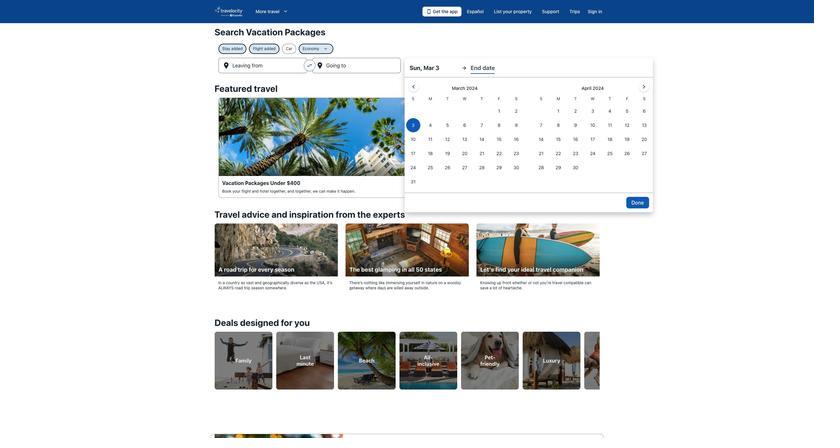 Task type: vqa. For each thing, say whether or not it's contained in the screenshot.
Next month icon
yes



Task type: locate. For each thing, give the bounding box(es) containing it.
previous image
[[211, 355, 219, 362]]

previous month image
[[410, 83, 418, 91]]

next image
[[596, 355, 604, 362]]

featured travel region
[[211, 80, 604, 206]]

travelocity logo image
[[215, 6, 243, 17]]

main content
[[0, 23, 815, 438]]



Task type: describe. For each thing, give the bounding box(es) containing it.
swap origin and destination values image
[[307, 63, 313, 68]]

travel advice and inspiration from the experts region
[[211, 206, 604, 302]]

next month image
[[641, 83, 648, 91]]

download the app button image
[[427, 9, 432, 14]]



